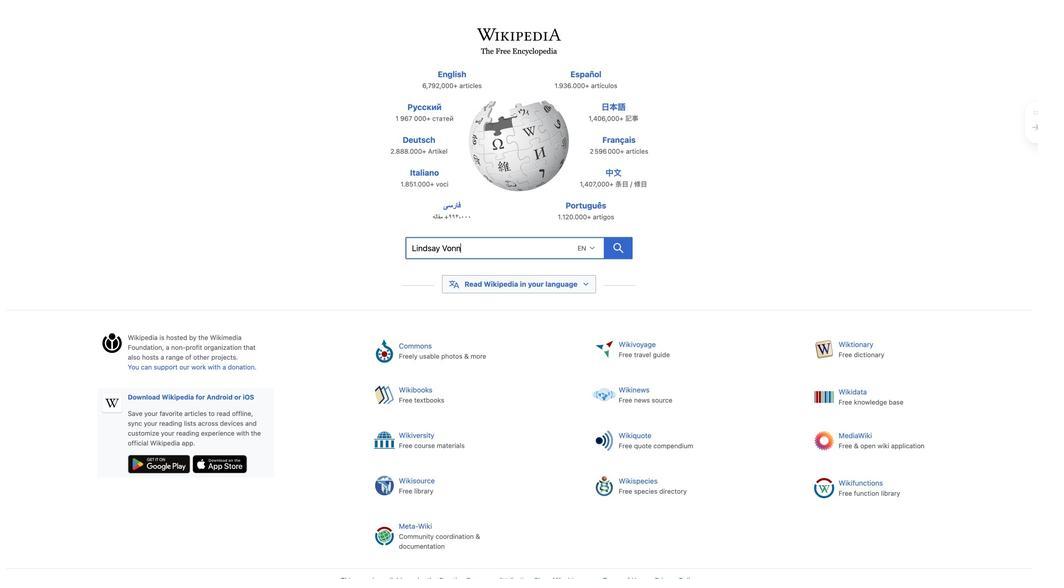 Task type: locate. For each thing, give the bounding box(es) containing it.
None search field
[[383, 234, 655, 265], [405, 237, 604, 259], [383, 234, 655, 265], [405, 237, 604, 259]]

top languages element
[[380, 68, 659, 232]]

other projects element
[[365, 333, 1032, 560]]



